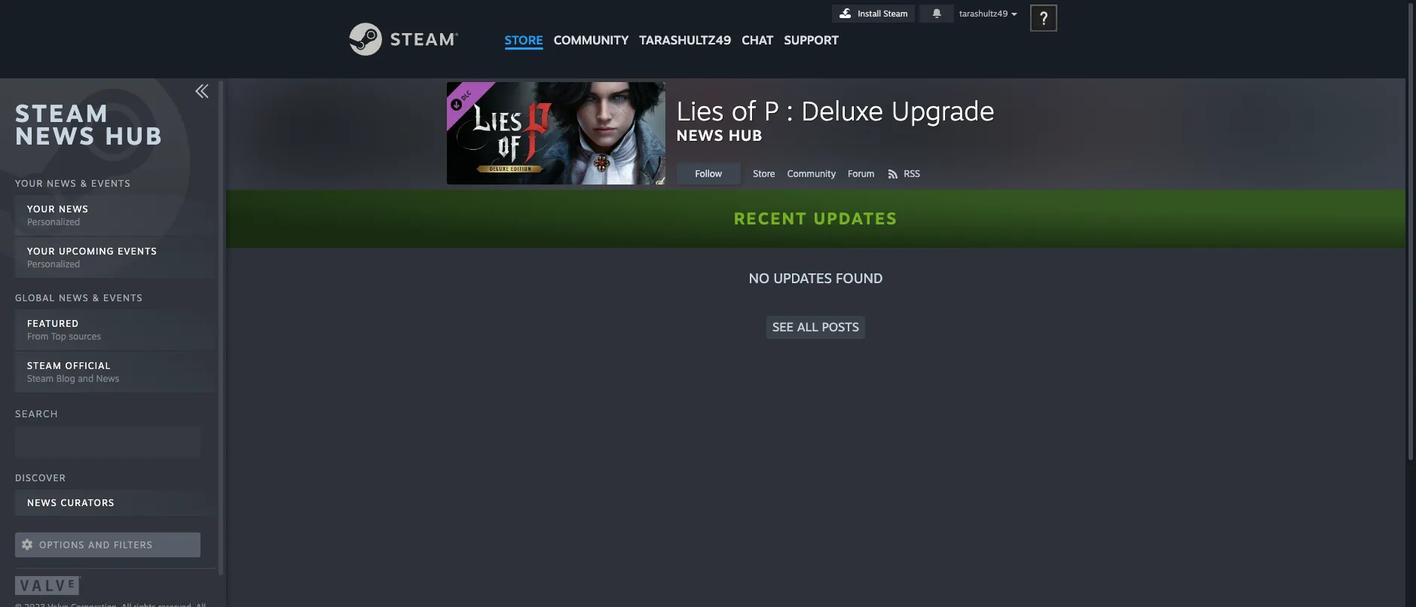Task type: locate. For each thing, give the bounding box(es) containing it.
0 vertical spatial your
[[15, 178, 43, 189]]

tarashultz49
[[959, 8, 1008, 19], [639, 32, 731, 47]]

curators
[[61, 497, 115, 508]]

hub inside steam news hub
[[105, 121, 164, 151]]

p
[[764, 94, 779, 127]]

options
[[39, 539, 85, 551]]

steam right install
[[884, 8, 908, 19]]

discover
[[15, 472, 66, 484]]

news down official
[[96, 373, 119, 385]]

options and filters
[[39, 539, 153, 551]]

2 vertical spatial events
[[103, 293, 143, 304]]

news up your news & events
[[15, 121, 96, 151]]

0 vertical spatial events
[[91, 178, 131, 189]]

your for your upcoming events personalized
[[27, 246, 55, 257]]

and left filters
[[88, 539, 110, 551]]

1 vertical spatial personalized
[[27, 259, 80, 270]]

community
[[787, 168, 836, 179]]

and
[[78, 373, 94, 385], [88, 539, 110, 551]]

2 vertical spatial your
[[27, 246, 55, 257]]

0 vertical spatial &
[[80, 178, 88, 189]]

0 vertical spatial personalized
[[27, 217, 80, 228]]

steam inside steam news hub
[[15, 98, 110, 128]]

1 horizontal spatial tarashultz49
[[959, 8, 1008, 19]]

2 personalized from the top
[[27, 259, 80, 270]]

None text field
[[15, 426, 201, 458]]

hub
[[105, 121, 164, 151], [729, 126, 763, 145]]

store
[[753, 168, 775, 179]]

all
[[797, 320, 819, 335]]

news curators
[[27, 497, 115, 508]]

your inside your news personalized
[[27, 204, 55, 215]]

1 vertical spatial your
[[27, 204, 55, 215]]

support link
[[779, 0, 844, 51]]

0 vertical spatial and
[[78, 373, 94, 385]]

0 vertical spatial tarashultz49
[[959, 8, 1008, 19]]

upgrade
[[891, 94, 995, 127]]

install
[[858, 8, 881, 19]]

your down your news & events
[[27, 204, 55, 215]]

news
[[15, 121, 96, 151], [677, 126, 724, 145], [47, 178, 77, 189], [59, 204, 89, 215], [59, 293, 89, 304], [96, 373, 119, 385], [27, 497, 57, 508]]

1 vertical spatial and
[[88, 539, 110, 551]]

filters
[[114, 539, 153, 551]]

& up your news personalized
[[80, 178, 88, 189]]

recent updates
[[734, 208, 898, 228]]

your down your news personalized
[[27, 246, 55, 257]]

news up follow
[[677, 126, 724, 145]]

personalized
[[27, 217, 80, 228], [27, 259, 80, 270]]

personalized inside your upcoming events personalized
[[27, 259, 80, 270]]

steam official steam blog and news
[[27, 361, 119, 385]]

news up featured
[[59, 293, 89, 304]]

store link
[[753, 163, 787, 185]]

from
[[27, 331, 48, 343]]

1 horizontal spatial hub
[[729, 126, 763, 145]]

news down your news & events
[[59, 204, 89, 215]]

personalized down your news & events
[[27, 217, 80, 228]]

news down the discover
[[27, 497, 57, 508]]

your upcoming events personalized
[[27, 246, 157, 270]]

news inside news curators link
[[27, 497, 57, 508]]

and inside the "steam official steam blog and news"
[[78, 373, 94, 385]]

recent
[[734, 208, 808, 228]]

:
[[787, 94, 794, 127]]

personalized down upcoming
[[27, 259, 80, 270]]

1 vertical spatial tarashultz49
[[639, 32, 731, 47]]

1 personalized from the top
[[27, 217, 80, 228]]

community link
[[549, 0, 634, 55]]

& for your
[[80, 178, 88, 189]]

of
[[732, 94, 756, 127]]

steam up your news & events
[[15, 98, 110, 128]]

1 vertical spatial events
[[118, 246, 157, 257]]

your
[[15, 178, 43, 189], [27, 204, 55, 215], [27, 246, 55, 257]]

events right upcoming
[[118, 246, 157, 257]]

events down your upcoming events personalized
[[103, 293, 143, 304]]

events down steam news hub
[[91, 178, 131, 189]]

news inside your news personalized
[[59, 204, 89, 215]]

events
[[91, 178, 131, 189], [118, 246, 157, 257], [103, 293, 143, 304]]

your inside your upcoming events personalized
[[27, 246, 55, 257]]

official
[[65, 361, 111, 372]]

news inside lies of p : deluxe upgrade news hub
[[677, 126, 724, 145]]

news inside the "steam official steam blog and news"
[[96, 373, 119, 385]]

found
[[836, 270, 883, 286]]

community
[[554, 32, 629, 47]]

steam inside "link"
[[884, 8, 908, 19]]

steam up blog
[[27, 361, 62, 372]]

0 horizontal spatial hub
[[105, 121, 164, 151]]

1 horizontal spatial &
[[92, 293, 100, 304]]

featured
[[27, 318, 79, 330]]

lies of p : deluxe upgrade news hub
[[677, 94, 995, 145]]

1 vertical spatial &
[[92, 293, 100, 304]]

steam
[[884, 8, 908, 19], [15, 98, 110, 128], [27, 361, 62, 372], [27, 373, 54, 385]]

& up sources
[[92, 293, 100, 304]]

posts
[[822, 320, 859, 335]]

your up your news personalized
[[15, 178, 43, 189]]

0 horizontal spatial &
[[80, 178, 88, 189]]

and down official
[[78, 373, 94, 385]]

chat
[[742, 32, 774, 47]]

support
[[784, 32, 839, 47]]

install steam
[[858, 8, 908, 19]]

&
[[80, 178, 88, 189], [92, 293, 100, 304]]

top
[[51, 331, 66, 343]]



Task type: vqa. For each thing, say whether or not it's contained in the screenshot.
Global
yes



Task type: describe. For each thing, give the bounding box(es) containing it.
deluxe
[[801, 94, 883, 127]]

updates
[[814, 208, 898, 228]]

personalized inside your news personalized
[[27, 217, 80, 228]]

search
[[15, 407, 58, 419]]

events for your news & events
[[91, 178, 131, 189]]

events inside your upcoming events personalized
[[118, 246, 157, 257]]

tarashultz49 link
[[634, 0, 737, 55]]

global
[[15, 293, 55, 304]]

see all posts
[[773, 320, 859, 335]]

steam left blog
[[27, 373, 54, 385]]

upcoming
[[59, 246, 114, 257]]

rss link
[[887, 163, 932, 185]]

your news & events
[[15, 178, 131, 189]]

& for global
[[92, 293, 100, 304]]

featured from top sources
[[27, 318, 101, 343]]

chat link
[[737, 0, 779, 51]]

sources
[[69, 331, 101, 343]]

no updates found
[[749, 270, 883, 286]]

see
[[773, 320, 794, 335]]

store link
[[499, 0, 549, 55]]

steam news hub
[[15, 98, 164, 151]]

news inside steam news hub
[[15, 121, 96, 151]]

news up your news personalized
[[47, 178, 77, 189]]

forum
[[848, 168, 875, 179]]

community link
[[787, 163, 848, 185]]

blog
[[56, 373, 75, 385]]

hub inside lies of p : deluxe upgrade news hub
[[729, 126, 763, 145]]

no
[[749, 270, 770, 286]]

your for your news personalized
[[27, 204, 55, 215]]

global news & events
[[15, 293, 143, 304]]

updates
[[773, 270, 832, 286]]

forum link
[[848, 163, 887, 185]]

rss
[[904, 168, 920, 179]]

0 horizontal spatial tarashultz49
[[639, 32, 731, 47]]

your news personalized
[[27, 204, 89, 228]]

install steam link
[[832, 5, 915, 23]]

news curators link
[[15, 490, 216, 518]]

events for global news & events
[[103, 293, 143, 304]]

your for your news & events
[[15, 178, 43, 189]]

store
[[505, 32, 543, 47]]

follow
[[695, 168, 722, 179]]

lies
[[677, 94, 724, 127]]



